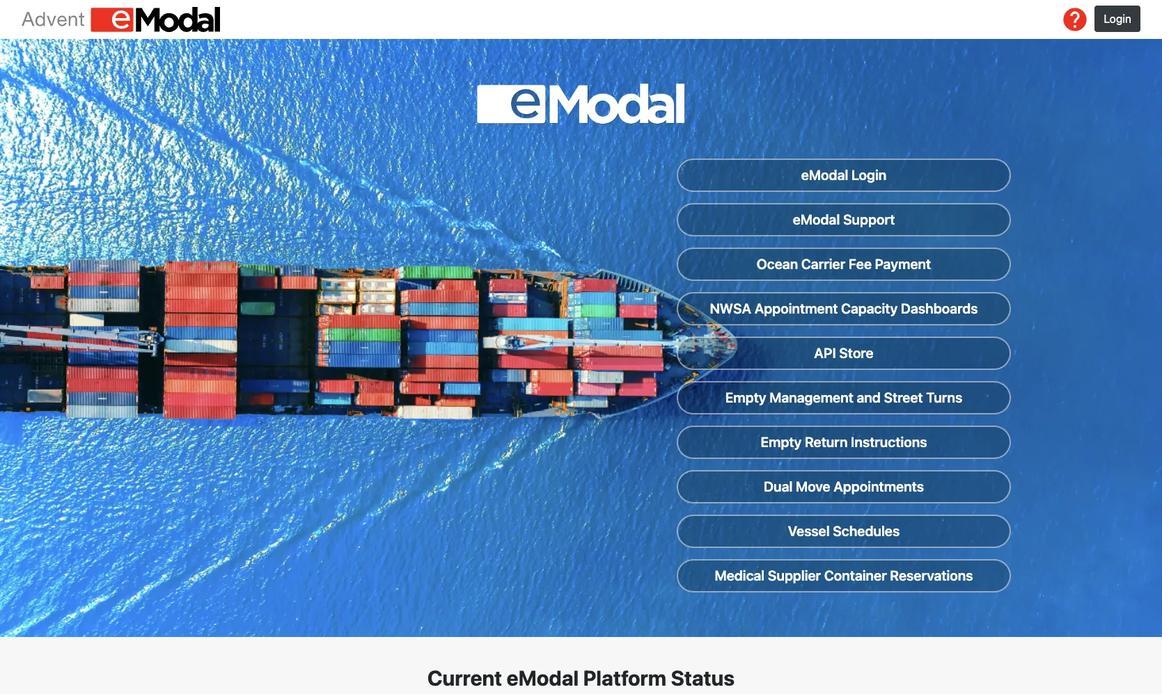 Task type: describe. For each thing, give the bounding box(es) containing it.
platform
[[583, 667, 666, 691]]

emodal logo image
[[477, 84, 685, 126]]

api store link
[[814, 346, 874, 362]]

login inside emodal login link
[[852, 167, 887, 183]]

current emodal platform status
[[427, 667, 735, 691]]

move
[[796, 479, 830, 495]]

emodal login link
[[801, 167, 887, 184]]

support
[[843, 212, 895, 228]]

advent logo image
[[22, 7, 220, 32]]

empty management and street turns
[[725, 390, 962, 406]]

medical supplier container reservations link
[[715, 568, 973, 585]]

emodal for emodal login
[[801, 167, 848, 183]]

login inside login button
[[1104, 13, 1131, 25]]

appointments
[[834, 479, 924, 495]]

empty return instructions
[[761, 435, 927, 451]]

capacity
[[841, 301, 898, 317]]

nwsa
[[710, 301, 751, 317]]

medical supplier container reservations
[[715, 568, 973, 584]]

nwsa appointment capacity dashboards link
[[710, 301, 978, 318]]

emodal for emodal support
[[793, 212, 840, 228]]

emodal support
[[793, 212, 895, 228]]

dashboards
[[901, 301, 978, 317]]

vessel schedules
[[788, 524, 900, 540]]

management
[[770, 390, 854, 406]]

ocean carrier fee payment
[[757, 256, 931, 272]]

ocean carrier fee payment link
[[757, 256, 931, 273]]

payment
[[875, 256, 931, 272]]

dual move appointments link
[[764, 479, 924, 496]]

street
[[884, 390, 923, 406]]

emodal support link
[[793, 212, 895, 229]]

login link
[[1095, 6, 1141, 33]]

empty for empty management and street turns
[[725, 390, 766, 406]]



Task type: vqa. For each thing, say whether or not it's contained in the screenshot.
Vessel Schedules
yes



Task type: locate. For each thing, give the bounding box(es) containing it.
emodal login
[[801, 167, 887, 183]]

nwsa appointment capacity dashboards
[[710, 301, 978, 317]]

help icon image
[[1061, 6, 1089, 33]]

0 vertical spatial emodal
[[801, 167, 848, 183]]

empty for empty return instructions
[[761, 435, 802, 451]]

0 vertical spatial login
[[1104, 13, 1131, 25]]

fee
[[849, 256, 872, 272]]

current
[[427, 667, 502, 691]]

1 vertical spatial login
[[852, 167, 887, 183]]

empty left management
[[725, 390, 766, 406]]

1 horizontal spatial login
[[1104, 13, 1131, 25]]

empty return instructions link
[[761, 435, 927, 451]]

empty
[[725, 390, 766, 406], [761, 435, 802, 451]]

0 vertical spatial empty
[[725, 390, 766, 406]]

login
[[1104, 13, 1131, 25], [852, 167, 887, 183]]

instructions
[[851, 435, 927, 451]]

carrier
[[801, 256, 845, 272]]

medical
[[715, 568, 765, 584]]

status
[[671, 667, 735, 691]]

schedules
[[833, 524, 900, 540]]

emodal inside "link"
[[793, 212, 840, 228]]

api
[[814, 346, 836, 362]]

0 horizontal spatial login
[[852, 167, 887, 183]]

api store
[[814, 346, 874, 362]]

dual move appointments
[[764, 479, 924, 495]]

emodal
[[801, 167, 848, 183], [793, 212, 840, 228], [507, 667, 579, 691]]

dual
[[764, 479, 793, 495]]

vessel
[[788, 524, 830, 540]]

2 vertical spatial emodal
[[507, 667, 579, 691]]

login button
[[1095, 6, 1141, 32]]

appointment
[[755, 301, 838, 317]]

container
[[824, 568, 887, 584]]

1 vertical spatial emodal
[[793, 212, 840, 228]]

empty up the dual
[[761, 435, 802, 451]]

login right help icon
[[1104, 13, 1131, 25]]

empty management and street turns link
[[725, 390, 962, 407]]

store
[[839, 346, 874, 362]]

1 vertical spatial empty
[[761, 435, 802, 451]]

reservations
[[890, 568, 973, 584]]

login up support
[[852, 167, 887, 183]]

vessel schedules link
[[788, 524, 900, 541]]

supplier
[[768, 568, 821, 584]]

return
[[805, 435, 848, 451]]

and
[[857, 390, 881, 406]]

ocean
[[757, 256, 798, 272]]

turns
[[926, 390, 962, 406]]



